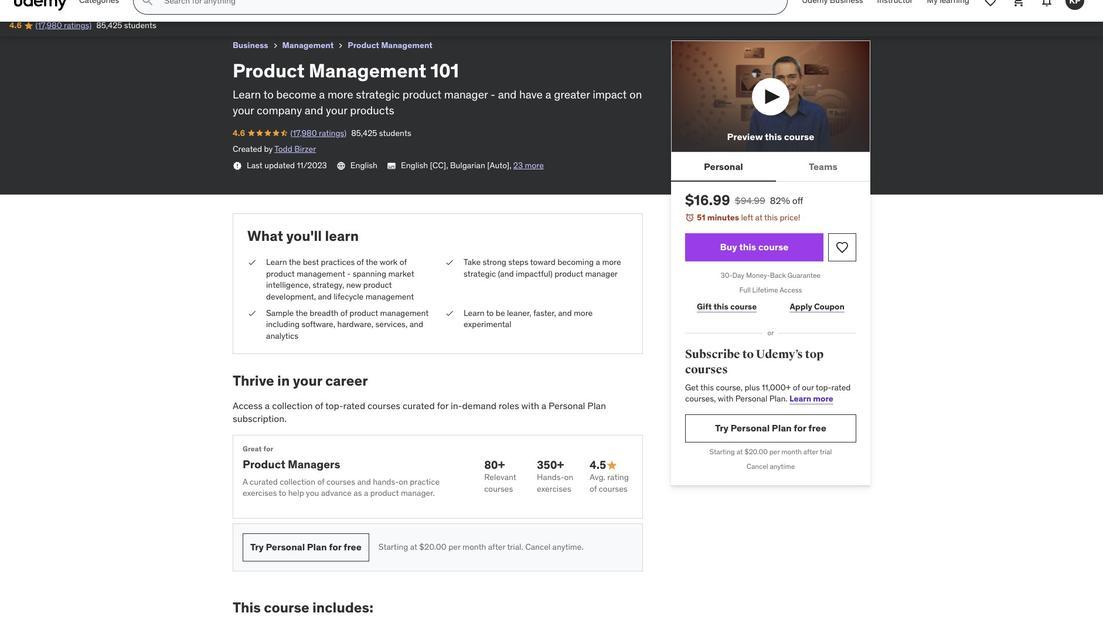 Task type: locate. For each thing, give the bounding box(es) containing it.
cancel left anytime
[[747, 462, 768, 471]]

1 horizontal spatial top-
[[816, 382, 832, 393]]

exercises inside great for product managers a curated collection of courses and hands-on practice exercises to help you advance as a product manager.
[[243, 488, 277, 499]]

1 horizontal spatial cancel
[[747, 462, 768, 471]]

your left products
[[326, 103, 347, 117]]

this for buy
[[739, 241, 756, 253]]

strategic up products
[[356, 88, 400, 102]]

practice
[[410, 476, 440, 487]]

350+
[[537, 458, 564, 472]]

students down products
[[379, 128, 411, 138]]

after inside the thrive in your career 'element'
[[488, 542, 506, 552]]

more up products
[[328, 88, 353, 102]]

anytime.
[[553, 542, 584, 552]]

greater
[[554, 88, 590, 102]]

top- right the our
[[816, 382, 832, 393]]

0 horizontal spatial month
[[463, 542, 486, 552]]

(17,980 up birzer
[[291, 128, 317, 138]]

1 horizontal spatial try personal plan for free link
[[685, 414, 857, 443]]

personal down plus
[[736, 394, 768, 404]]

the up spanning
[[366, 257, 378, 267]]

learn down the our
[[790, 394, 812, 404]]

curated inside great for product managers a curated collection of courses and hands-on practice exercises to help you advance as a product manager.
[[250, 476, 278, 487]]

free up the trial in the bottom right of the page
[[809, 422, 827, 434]]

learn inside product management 101 learn to become a more strategic product manager - and have a greater impact on your company and your products
[[233, 88, 261, 102]]

after
[[804, 447, 819, 456], [488, 542, 506, 552]]

0 horizontal spatial on
[[399, 476, 408, 487]]

1 horizontal spatial free
[[809, 422, 827, 434]]

management inside product management 101 learn to become a more strategic product manager - and have a greater impact on your company and your products
[[309, 59, 427, 83]]

1 vertical spatial try
[[250, 541, 264, 553]]

includes:
[[313, 599, 373, 617]]

1 horizontal spatial manager
[[585, 268, 618, 279]]

per inside starting at $20.00 per month after trial cancel anytime
[[770, 447, 780, 456]]

preview this course button
[[671, 41, 871, 153]]

0 vertical spatial per
[[770, 447, 780, 456]]

course language image
[[336, 161, 346, 170]]

management down market
[[366, 291, 414, 302]]

this inside get this course, plus 11,000+ of our top-rated courses, with personal plan.
[[701, 382, 714, 393]]

0 horizontal spatial $20.00
[[419, 542, 447, 552]]

0 vertical spatial (17,980 ratings)
[[36, 20, 92, 31]]

access inside access a collection of top-rated courses curated for in-demand roles with a personal plan subscription.
[[233, 400, 263, 412]]

1 vertical spatial students
[[379, 128, 411, 138]]

(17,980 ratings)
[[36, 20, 92, 31], [291, 128, 347, 138]]

management up 'strategy,'
[[297, 268, 345, 279]]

and right services, in the bottom left of the page
[[410, 319, 423, 330]]

analytics
[[266, 331, 299, 341]]

starting inside starting at $20.00 per month after trial cancel anytime
[[710, 447, 735, 456]]

course down full
[[731, 302, 757, 312]]

1 vertical spatial at
[[737, 447, 743, 456]]

this up courses,
[[701, 382, 714, 393]]

0 vertical spatial manager
[[444, 88, 488, 102]]

1 horizontal spatial (17,980
[[291, 128, 317, 138]]

access down back at the right top of the page
[[780, 285, 802, 294]]

english right closed captions image
[[401, 160, 428, 170]]

0 horizontal spatial ratings)
[[64, 20, 92, 31]]

apply coupon
[[790, 302, 845, 312]]

0 vertical spatial month
[[782, 447, 802, 456]]

starting at $20.00 per month after trial cancel anytime
[[710, 447, 832, 471]]

at for starting at $20.00 per month after trial cancel anytime
[[737, 447, 743, 456]]

0 horizontal spatial manager
[[444, 88, 488, 102]]

this right preview
[[765, 131, 782, 143]]

the for breadth
[[296, 308, 308, 318]]

by
[[264, 144, 273, 154]]

month left trial.
[[463, 542, 486, 552]]

1 vertical spatial cancel
[[525, 542, 551, 552]]

more down the our
[[813, 394, 834, 404]]

0 horizontal spatial cancel
[[525, 542, 551, 552]]

2 horizontal spatial on
[[630, 88, 642, 102]]

1 horizontal spatial strategic
[[464, 268, 496, 279]]

a
[[243, 476, 248, 487]]

$16.99 $94.99 82% off
[[685, 191, 804, 210]]

after for trial.
[[488, 542, 506, 552]]

month inside the thrive in your career 'element'
[[463, 542, 486, 552]]

1 vertical spatial (17,980 ratings)
[[291, 128, 347, 138]]

85,425
[[96, 20, 122, 31], [351, 128, 377, 138]]

cancel inside the thrive in your career 'element'
[[525, 542, 551, 552]]

to
[[264, 88, 274, 102], [486, 308, 494, 318], [743, 347, 754, 362], [279, 488, 286, 499]]

$94.99
[[735, 195, 766, 207]]

-
[[491, 88, 495, 102], [347, 268, 351, 279]]

strategic
[[356, 88, 400, 102], [464, 268, 496, 279]]

2 horizontal spatial at
[[756, 213, 763, 223]]

at inside the thrive in your career 'element'
[[410, 542, 417, 552]]

of up hardware,
[[341, 308, 348, 318]]

exercises down hands-
[[537, 484, 571, 494]]

0 horizontal spatial try
[[250, 541, 264, 553]]

course up teams
[[784, 131, 815, 143]]

personal button
[[671, 153, 776, 181]]

1 xsmall image from the left
[[247, 257, 257, 268]]

a right become
[[319, 88, 325, 102]]

free inside the thrive in your career 'element'
[[344, 541, 362, 553]]

1 vertical spatial starting
[[379, 542, 408, 552]]

$20.00 inside starting at $20.00 per month after trial cancel anytime
[[745, 447, 768, 456]]

1 horizontal spatial english
[[401, 160, 428, 170]]

last
[[247, 160, 263, 170]]

software,
[[302, 319, 335, 330]]

courses down "career"
[[368, 400, 401, 412]]

- up new
[[347, 268, 351, 279]]

23
[[514, 160, 523, 170]]

1 vertical spatial try personal plan for free
[[250, 541, 362, 553]]

of left the our
[[793, 382, 800, 393]]

courses up advance
[[327, 476, 355, 487]]

rated down "career"
[[343, 400, 365, 412]]

xsmall image left sample
[[247, 308, 257, 319]]

learn for learn more
[[790, 394, 812, 404]]

0 vertical spatial cancel
[[747, 462, 768, 471]]

last updated 11/2023
[[247, 160, 327, 170]]

starting for starting at $20.00 per month after trial cancel anytime
[[710, 447, 735, 456]]

rated up learn more on the bottom right of the page
[[832, 382, 851, 393]]

more inside learn to be leaner, faster, and more experimental
[[574, 308, 593, 318]]

the inside the sample the breadth of product management including software, hardware, services, and analytics
[[296, 308, 308, 318]]

on up manager.
[[399, 476, 408, 487]]

a right the roles
[[542, 400, 547, 412]]

and up as
[[357, 476, 371, 487]]

xsmall image
[[271, 41, 280, 51], [336, 41, 346, 51], [233, 161, 242, 170], [247, 308, 257, 319], [445, 308, 454, 319]]

and inside learn to be leaner, faster, and more experimental
[[558, 308, 572, 318]]

tab list
[[671, 153, 871, 182]]

starting at $20.00 per month after trial. cancel anytime.
[[379, 542, 584, 552]]

0 horizontal spatial try personal plan for free
[[250, 541, 362, 553]]

0 vertical spatial management
[[297, 268, 345, 279]]

xsmall image for last
[[233, 161, 242, 170]]

0 vertical spatial starting
[[710, 447, 735, 456]]

breadth
[[310, 308, 339, 318]]

try inside the thrive in your career 'element'
[[250, 541, 264, 553]]

to left be
[[486, 308, 494, 318]]

course for gift this course
[[731, 302, 757, 312]]

2 vertical spatial management
[[380, 308, 429, 318]]

notifications image
[[1040, 0, 1054, 8]]

learn
[[325, 227, 359, 245]]

- inside learn the best practices of the work of product management - spanning market intelligence, strategy, new product development, and lifecycle management
[[347, 268, 351, 279]]

guarantee
[[788, 271, 821, 280]]

product inside great for product managers a curated collection of courses and hands-on practice exercises to help you advance as a product manager.
[[243, 457, 285, 472]]

hardware,
[[337, 319, 374, 330]]

0 horizontal spatial try personal plan for free link
[[243, 533, 369, 562]]

1 horizontal spatial xsmall image
[[445, 257, 454, 268]]

after inside starting at $20.00 per month after trial cancel anytime
[[804, 447, 819, 456]]

more inside product management 101 learn to become a more strategic product manager - and have a greater impact on your company and your products
[[328, 88, 353, 102]]

the left best at the left of the page
[[289, 257, 301, 267]]

0 horizontal spatial access
[[233, 400, 263, 412]]

for left the in-
[[437, 400, 449, 412]]

of up you
[[317, 476, 325, 487]]

product managers link
[[243, 457, 340, 472]]

0 horizontal spatial english
[[350, 160, 378, 170]]

1 vertical spatial try personal plan for free link
[[243, 533, 369, 562]]

rating
[[608, 472, 629, 483]]

1 horizontal spatial 85,425 students
[[351, 128, 411, 138]]

30-day money-back guarantee full lifetime access
[[721, 271, 821, 294]]

after left trial.
[[488, 542, 506, 552]]

courses down "relevant"
[[484, 484, 513, 494]]

on right impact at the right of page
[[630, 88, 642, 102]]

buy this course button
[[685, 233, 824, 262]]

1 vertical spatial free
[[344, 541, 362, 553]]

1 horizontal spatial rated
[[832, 382, 851, 393]]

services,
[[376, 319, 408, 330]]

$16.99
[[685, 191, 730, 210]]

0 vertical spatial curated
[[403, 400, 435, 412]]

top- down "career"
[[325, 400, 343, 412]]

learn up intelligence,
[[266, 257, 287, 267]]

on right the 350+
[[564, 472, 574, 483]]

students down submit search image
[[124, 20, 156, 31]]

0 horizontal spatial 101
[[108, 5, 123, 17]]

0 vertical spatial plan
[[588, 400, 606, 412]]

4.5
[[590, 458, 606, 472]]

product inside the sample the breadth of product management including software, hardware, services, and analytics
[[350, 308, 378, 318]]

course,
[[716, 382, 743, 393]]

0 vertical spatial at
[[756, 213, 763, 223]]

cancel right trial.
[[525, 542, 551, 552]]

product management 101
[[9, 5, 123, 17]]

after left the trial in the bottom right of the page
[[804, 447, 819, 456]]

82%
[[770, 195, 790, 207]]

0 horizontal spatial 85,425 students
[[96, 20, 156, 31]]

new
[[346, 280, 361, 290]]

anytime
[[770, 462, 795, 471]]

0 vertical spatial top-
[[816, 382, 832, 393]]

1 horizontal spatial plan
[[588, 400, 606, 412]]

101 inside product management 101 learn to become a more strategic product manager - and have a greater impact on your company and your products
[[431, 59, 459, 83]]

1 horizontal spatial students
[[379, 128, 411, 138]]

more right faster,
[[574, 308, 593, 318]]

try personal plan for free link down you
[[243, 533, 369, 562]]

personal down preview
[[704, 161, 743, 172]]

for inside access a collection of top-rated courses curated for in-demand roles with a personal plan subscription.
[[437, 400, 449, 412]]

your left company
[[233, 103, 254, 117]]

and inside learn the best practices of the work of product management - spanning market intelligence, strategy, new product development, and lifecycle management
[[318, 291, 332, 302]]

starting inside the thrive in your career 'element'
[[379, 542, 408, 552]]

as
[[354, 488, 362, 499]]

access inside 30-day money-back guarantee full lifetime access
[[780, 285, 802, 294]]

this right buy
[[739, 241, 756, 253]]

1 horizontal spatial access
[[780, 285, 802, 294]]

1 horizontal spatial on
[[564, 472, 574, 483]]

learn inside learn to be leaner, faster, and more experimental
[[464, 308, 485, 318]]

for right the great
[[264, 444, 274, 453]]

courses down rating
[[599, 484, 628, 494]]

85,425 students down products
[[351, 128, 411, 138]]

with down the course,
[[718, 394, 734, 404]]

courses inside great for product managers a curated collection of courses and hands-on practice exercises to help you advance as a product manager.
[[327, 476, 355, 487]]

0 horizontal spatial exercises
[[243, 488, 277, 499]]

the
[[289, 257, 301, 267], [366, 257, 378, 267], [296, 308, 308, 318]]

subscribe to udemy's top courses
[[685, 347, 824, 377]]

0 vertical spatial 4.6
[[9, 20, 22, 31]]

with
[[718, 394, 734, 404], [522, 400, 539, 412]]

0 vertical spatial 85,425 students
[[96, 20, 156, 31]]

1 horizontal spatial try
[[715, 422, 729, 434]]

85,425 students down submit search image
[[96, 20, 156, 31]]

to inside learn to be leaner, faster, and more experimental
[[486, 308, 494, 318]]

0 vertical spatial -
[[491, 88, 495, 102]]

0 vertical spatial $20.00
[[745, 447, 768, 456]]

learn the best practices of the work of product management - spanning market intelligence, strategy, new product development, and lifecycle management
[[266, 257, 414, 302]]

product down becoming
[[555, 268, 583, 279]]

the for best
[[289, 257, 301, 267]]

of up market
[[400, 257, 407, 267]]

1 vertical spatial curated
[[250, 476, 278, 487]]

$20.00 for starting at $20.00 per month after trial. cancel anytime.
[[419, 542, 447, 552]]

(17,980 down udemy image
[[36, 20, 62, 31]]

great for product managers a curated collection of courses and hands-on practice exercises to help you advance as a product manager.
[[243, 444, 440, 499]]

month up anytime
[[782, 447, 802, 456]]

to left help
[[279, 488, 286, 499]]

to up company
[[264, 88, 274, 102]]

courses down subscribe
[[685, 362, 728, 377]]

1 horizontal spatial your
[[293, 372, 322, 390]]

- left have
[[491, 88, 495, 102]]

and inside the sample the breadth of product management including software, hardware, services, and analytics
[[410, 319, 423, 330]]

1 english from the left
[[350, 160, 378, 170]]

collection
[[272, 400, 313, 412], [280, 476, 315, 487]]

more right becoming
[[602, 257, 621, 267]]

101 for product management 101 learn to become a more strategic product manager - and have a greater impact on your company and your products
[[431, 59, 459, 83]]

xsmall image left last
[[233, 161, 242, 170]]

0 horizontal spatial after
[[488, 542, 506, 552]]

become
[[276, 88, 316, 102]]

and
[[498, 88, 517, 102], [305, 103, 323, 117], [318, 291, 332, 302], [558, 308, 572, 318], [410, 319, 423, 330], [357, 476, 371, 487]]

0 vertical spatial 101
[[108, 5, 123, 17]]

english right course language icon
[[350, 160, 378, 170]]

1 horizontal spatial $20.00
[[745, 447, 768, 456]]

try personal plan for free down plan.
[[715, 422, 827, 434]]

month for trial.
[[463, 542, 486, 552]]

1 vertical spatial month
[[463, 542, 486, 552]]

1 horizontal spatial try personal plan for free
[[715, 422, 827, 434]]

$20.00
[[745, 447, 768, 456], [419, 542, 447, 552]]

80+
[[484, 458, 505, 472]]

management
[[297, 268, 345, 279], [366, 291, 414, 302], [380, 308, 429, 318]]

4.6
[[9, 20, 22, 31], [233, 128, 245, 138]]

product for product management
[[348, 40, 379, 51]]

0 vertical spatial rated
[[832, 382, 851, 393]]

0 vertical spatial free
[[809, 422, 827, 434]]

0 vertical spatial try
[[715, 422, 729, 434]]

on inside product management 101 learn to become a more strategic product manager - and have a greater impact on your company and your products
[[630, 88, 642, 102]]

0 horizontal spatial curated
[[250, 476, 278, 487]]

try personal plan for free link up starting at $20.00 per month after trial cancel anytime at the right of page
[[685, 414, 857, 443]]

xsmall image for learn
[[247, 257, 257, 268]]

2 vertical spatial at
[[410, 542, 417, 552]]

ratings) up course language icon
[[319, 128, 347, 138]]

with right the roles
[[522, 400, 539, 412]]

market
[[388, 268, 414, 279]]

and inside great for product managers a curated collection of courses and hands-on practice exercises to help you advance as a product manager.
[[357, 476, 371, 487]]

product inside product management 101 learn to become a more strategic product manager - and have a greater impact on your company and your products
[[233, 59, 305, 83]]

personal up starting at $20.00 per month after trial cancel anytime at the right of page
[[731, 422, 770, 434]]

manager.
[[401, 488, 435, 499]]

xsmall image
[[247, 257, 257, 268], [445, 257, 454, 268]]

1 horizontal spatial -
[[491, 88, 495, 102]]

51 minutes left at this price!
[[697, 213, 801, 223]]

management inside the sample the breadth of product management including software, hardware, services, and analytics
[[380, 308, 429, 318]]

try personal plan for free link
[[685, 414, 857, 443], [243, 533, 369, 562]]

shopping cart with 1 item image
[[1012, 0, 1026, 8]]

learn for learn the best practices of the work of product management - spanning market intelligence, strategy, new product development, and lifecycle management
[[266, 257, 287, 267]]

of inside avg. rating of courses
[[590, 484, 597, 494]]

of down thrive in your career
[[315, 400, 323, 412]]

try personal plan for free down you
[[250, 541, 362, 553]]

1 vertical spatial rated
[[343, 400, 365, 412]]

xsmall image right management link
[[336, 41, 346, 51]]

1 vertical spatial manager
[[585, 268, 618, 279]]

1 vertical spatial top-
[[325, 400, 343, 412]]

courses inside avg. rating of courses
[[599, 484, 628, 494]]

courses inside "80+ relevant courses"
[[484, 484, 513, 494]]

price!
[[780, 213, 801, 223]]

the down development,
[[296, 308, 308, 318]]

get
[[685, 382, 699, 393]]

$20.00 for starting at $20.00 per month after trial cancel anytime
[[745, 447, 768, 456]]

1 vertical spatial 101
[[431, 59, 459, 83]]

1 vertical spatial access
[[233, 400, 263, 412]]

2 english from the left
[[401, 160, 428, 170]]

1 horizontal spatial month
[[782, 447, 802, 456]]

a up subscription.
[[265, 400, 270, 412]]

english [cc], bulgarian [auto] , 23 more
[[401, 160, 544, 170]]

try personal plan for free link inside the thrive in your career 'element'
[[243, 533, 369, 562]]

preview
[[727, 131, 763, 143]]

0 horizontal spatial your
[[233, 103, 254, 117]]

(17,980 ratings) up birzer
[[291, 128, 347, 138]]

0 horizontal spatial -
[[347, 268, 351, 279]]

and right faster,
[[558, 308, 572, 318]]

curated left the in-
[[403, 400, 435, 412]]

2 vertical spatial plan
[[307, 541, 327, 553]]

curated right a
[[250, 476, 278, 487]]

0 horizontal spatial at
[[410, 542, 417, 552]]

access
[[780, 285, 802, 294], [233, 400, 263, 412]]

of inside access a collection of top-rated courses curated for in-demand roles with a personal plan subscription.
[[315, 400, 323, 412]]

full
[[740, 285, 751, 294]]

todd
[[274, 144, 292, 154]]

per inside the thrive in your career 'element'
[[449, 542, 461, 552]]

access up subscription.
[[233, 400, 263, 412]]

lifecycle
[[334, 291, 364, 302]]

0 horizontal spatial strategic
[[356, 88, 400, 102]]

learn more link
[[790, 394, 834, 404]]

2 xsmall image from the left
[[445, 257, 454, 268]]

month inside starting at $20.00 per month after trial cancel anytime
[[782, 447, 802, 456]]

personal right the roles
[[549, 400, 585, 412]]

teams button
[[776, 153, 871, 181]]

at inside starting at $20.00 per month after trial cancel anytime
[[737, 447, 743, 456]]

ratings) down product management 101
[[64, 20, 92, 31]]

$20.00 inside the thrive in your career 'element'
[[419, 542, 447, 552]]

1 vertical spatial strategic
[[464, 268, 496, 279]]

lifetime
[[753, 285, 778, 294]]

product down hands-
[[370, 488, 399, 499]]

thrive in your career
[[233, 372, 368, 390]]

your right the in
[[293, 372, 322, 390]]

0 vertical spatial after
[[804, 447, 819, 456]]

0 vertical spatial (17,980
[[36, 20, 62, 31]]

or
[[768, 328, 774, 337]]

development,
[[266, 291, 316, 302]]

management inside product management link
[[381, 40, 433, 51]]

management up services, in the bottom left of the page
[[380, 308, 429, 318]]

1 horizontal spatial starting
[[710, 447, 735, 456]]

collection inside access a collection of top-rated courses curated for in-demand roles with a personal plan subscription.
[[272, 400, 313, 412]]

minutes
[[707, 213, 739, 223]]

per
[[770, 447, 780, 456], [449, 542, 461, 552]]

Search for anything text field
[[162, 0, 774, 11]]

1 horizontal spatial 101
[[431, 59, 459, 83]]

of down avg.
[[590, 484, 597, 494]]

xsmall image for learn
[[445, 308, 454, 319]]

more right 23
[[525, 160, 544, 170]]

learn inside learn the best practices of the work of product management - spanning market intelligence, strategy, new product development, and lifecycle management
[[266, 257, 287, 267]]

product
[[9, 5, 45, 17], [348, 40, 379, 51], [233, 59, 305, 83], [243, 457, 285, 472]]

cancel inside starting at $20.00 per month after trial cancel anytime
[[747, 462, 768, 471]]

collection up help
[[280, 476, 315, 487]]

1 vertical spatial (17,980
[[291, 128, 317, 138]]



Task type: vqa. For each thing, say whether or not it's contained in the screenshot.
the 80+
yes



Task type: describe. For each thing, give the bounding box(es) containing it.
at for starting at $20.00 per month after trial. cancel anytime.
[[410, 542, 417, 552]]

and down become
[[305, 103, 323, 117]]

101 for product management 101
[[108, 5, 123, 17]]

tab list containing personal
[[671, 153, 871, 182]]

for down advance
[[329, 541, 342, 553]]

- inside product management 101 learn to become a more strategic product manager - and have a greater impact on your company and your products
[[491, 88, 495, 102]]

and left have
[[498, 88, 517, 102]]

relevant
[[484, 472, 516, 483]]

this for preview
[[765, 131, 782, 143]]

faster,
[[534, 308, 556, 318]]

manager inside take strong steps toward becoming a more strategic (and impactful) product manager
[[585, 268, 618, 279]]

after for trial
[[804, 447, 819, 456]]

udemy image
[[14, 0, 67, 11]]

trial.
[[507, 542, 523, 552]]

this course includes:
[[233, 599, 373, 617]]

curated inside access a collection of top-rated courses curated for in-demand roles with a personal plan subscription.
[[403, 400, 435, 412]]

buy
[[720, 241, 737, 253]]

take strong steps toward becoming a more strategic (and impactful) product manager
[[464, 257, 621, 279]]

of inside great for product managers a curated collection of courses and hands-on practice exercises to help you advance as a product manager.
[[317, 476, 325, 487]]

strong
[[483, 257, 507, 267]]

0 horizontal spatial (17,980
[[36, 20, 62, 31]]

23 more button
[[514, 160, 544, 171]]

thrive
[[233, 372, 274, 390]]

month for trial
[[782, 447, 802, 456]]

impact
[[593, 88, 627, 102]]

course right this
[[264, 599, 309, 617]]

great
[[243, 444, 262, 453]]

product up intelligence,
[[266, 268, 295, 279]]

you'll
[[286, 227, 322, 245]]

top
[[805, 347, 824, 362]]

intelligence,
[[266, 280, 311, 290]]

off
[[793, 195, 804, 207]]

cancel for anytime
[[747, 462, 768, 471]]

toward
[[530, 257, 556, 267]]

this for gift
[[714, 302, 729, 312]]

be
[[496, 308, 505, 318]]

product inside great for product managers a curated collection of courses and hands-on practice exercises to help you advance as a product manager.
[[370, 488, 399, 499]]

exercises inside "350+ hands-on exercises"
[[537, 484, 571, 494]]

0 horizontal spatial 85,425
[[96, 20, 122, 31]]

advance
[[321, 488, 352, 499]]

11,000+
[[762, 382, 791, 393]]

xsmall image right the business link
[[271, 41, 280, 51]]

per for trial.
[[449, 542, 461, 552]]

what
[[247, 227, 283, 245]]

what you'll learn
[[247, 227, 359, 245]]

collection inside great for product managers a curated collection of courses and hands-on practice exercises to help you advance as a product manager.
[[280, 476, 315, 487]]

to inside great for product managers a curated collection of courses and hands-on practice exercises to help you advance as a product manager.
[[279, 488, 286, 499]]

to inside subscribe to udemy's top courses
[[743, 347, 754, 362]]

2 horizontal spatial your
[[326, 103, 347, 117]]

xsmall image for take
[[445, 257, 454, 268]]

product inside take strong steps toward becoming a more strategic (and impactful) product manager
[[555, 268, 583, 279]]

[auto]
[[487, 160, 510, 170]]

personal inside get this course, plus 11,000+ of our top-rated courses, with personal plan.
[[736, 394, 768, 404]]

this for get
[[701, 382, 714, 393]]

with inside access a collection of top-rated courses curated for in-demand roles with a personal plan subscription.
[[522, 400, 539, 412]]

leaner,
[[507, 308, 532, 318]]

rated inside access a collection of top-rated courses curated for in-demand roles with a personal plan subscription.
[[343, 400, 365, 412]]

help
[[288, 488, 304, 499]]

1 vertical spatial 85,425 students
[[351, 128, 411, 138]]

starting for starting at $20.00 per month after trial. cancel anytime.
[[379, 542, 408, 552]]

practices
[[321, 257, 355, 267]]

cancel for anytime.
[[525, 542, 551, 552]]

30-
[[721, 271, 733, 280]]

wishlist image
[[984, 0, 998, 8]]

of up spanning
[[357, 257, 364, 267]]

courses inside access a collection of top-rated courses curated for in-demand roles with a personal plan subscription.
[[368, 400, 401, 412]]

demand
[[462, 400, 497, 412]]

sample the breadth of product management including software, hardware, services, and analytics
[[266, 308, 429, 341]]

have
[[519, 88, 543, 102]]

80+ relevant courses
[[484, 458, 516, 494]]

0 vertical spatial try personal plan for free link
[[685, 414, 857, 443]]

management for product management 101
[[47, 5, 106, 17]]

including
[[266, 319, 300, 330]]

1 vertical spatial management
[[366, 291, 414, 302]]

english for english
[[350, 160, 378, 170]]

learn to be leaner, faster, and more experimental
[[464, 308, 593, 330]]

updated
[[265, 160, 295, 170]]

1 vertical spatial ratings)
[[319, 128, 347, 138]]

wishlist image
[[836, 240, 850, 254]]

this left price!
[[765, 213, 778, 223]]

subscribe
[[685, 347, 740, 362]]

our
[[802, 382, 814, 393]]

business link
[[233, 38, 268, 53]]

trial
[[820, 447, 832, 456]]

strategic inside product management 101 learn to become a more strategic product manager - and have a greater impact on your company and your products
[[356, 88, 400, 102]]

english for english [cc], bulgarian [auto] , 23 more
[[401, 160, 428, 170]]

a inside take strong steps toward becoming a more strategic (and impactful) product manager
[[596, 257, 600, 267]]

of inside get this course, plus 11,000+ of our top-rated courses, with personal plan.
[[793, 382, 800, 393]]

course for buy this course
[[759, 241, 789, 253]]

try personal plan for free inside the thrive in your career 'element'
[[250, 541, 362, 553]]

0 horizontal spatial (17,980 ratings)
[[36, 20, 92, 31]]

to inside product management 101 learn to become a more strategic product manager - and have a greater impact on your company and your products
[[264, 88, 274, 102]]

per for trial
[[770, 447, 780, 456]]

of inside the sample the breadth of product management including software, hardware, services, and analytics
[[341, 308, 348, 318]]

1 horizontal spatial 85,425
[[351, 128, 377, 138]]

steps
[[508, 257, 529, 267]]

plan inside access a collection of top-rated courses curated for in-demand roles with a personal plan subscription.
[[588, 400, 606, 412]]

avg. rating of courses
[[590, 472, 629, 494]]

learn more
[[790, 394, 834, 404]]

personal down help
[[266, 541, 305, 553]]

preview this course
[[727, 131, 815, 143]]

you
[[306, 488, 319, 499]]

0 vertical spatial ratings)
[[64, 20, 92, 31]]

closed captions image
[[387, 161, 396, 170]]

thrive in your career element
[[233, 372, 643, 572]]

a inside great for product managers a curated collection of courses and hands-on practice exercises to help you advance as a product manager.
[[364, 488, 368, 499]]

course for preview this course
[[784, 131, 815, 143]]

for inside great for product managers a curated collection of courses and hands-on practice exercises to help you advance as a product manager.
[[264, 444, 274, 453]]

1 horizontal spatial (17,980 ratings)
[[291, 128, 347, 138]]

personal inside access a collection of top-rated courses curated for in-demand roles with a personal plan subscription.
[[549, 400, 585, 412]]

1 vertical spatial 4.6
[[233, 128, 245, 138]]

product for product management 101
[[9, 5, 45, 17]]

avg.
[[590, 472, 606, 483]]

company
[[257, 103, 302, 117]]

top- inside access a collection of top-rated courses curated for in-demand roles with a personal plan subscription.
[[325, 400, 343, 412]]

becoming
[[558, 257, 594, 267]]

teams
[[809, 161, 838, 172]]

buy this course
[[720, 241, 789, 253]]

(and
[[498, 268, 514, 279]]

for down learn more on the bottom right of the page
[[794, 422, 807, 434]]

with inside get this course, plus 11,000+ of our top-rated courses, with personal plan.
[[718, 394, 734, 404]]

1 vertical spatial plan
[[772, 422, 792, 434]]

apply
[[790, 302, 813, 312]]

0 horizontal spatial 4.6
[[9, 20, 22, 31]]

spanning
[[353, 268, 386, 279]]

managers
[[288, 457, 340, 472]]

0 vertical spatial try personal plan for free
[[715, 422, 827, 434]]

your inside 'element'
[[293, 372, 322, 390]]

xsmall image for sample
[[247, 308, 257, 319]]

top- inside get this course, plus 11,000+ of our top-rated courses, with personal plan.
[[816, 382, 832, 393]]

,
[[510, 160, 512, 170]]

gift this course link
[[685, 295, 769, 319]]

a right have
[[546, 88, 551, 102]]

gift
[[697, 302, 712, 312]]

created by todd birzer
[[233, 144, 316, 154]]

manager inside product management 101 learn to become a more strategic product manager - and have a greater impact on your company and your products
[[444, 88, 488, 102]]

plan.
[[770, 394, 788, 404]]

hands-
[[373, 476, 399, 487]]

51
[[697, 213, 706, 223]]

on inside "350+ hands-on exercises"
[[564, 472, 574, 483]]

management for product management 101 learn to become a more strategic product manager - and have a greater impact on your company and your products
[[309, 59, 427, 83]]

product inside product management 101 learn to become a more strategic product manager - and have a greater impact on your company and your products
[[403, 88, 442, 102]]

personal inside button
[[704, 161, 743, 172]]

alarm image
[[685, 213, 695, 222]]

experimental
[[464, 319, 512, 330]]

created
[[233, 144, 262, 154]]

strategic inside take strong steps toward becoming a more strategic (and impactful) product manager
[[464, 268, 496, 279]]

strategy,
[[313, 280, 344, 290]]

[cc], bulgarian
[[430, 160, 485, 170]]

submit search image
[[141, 0, 155, 8]]

money-
[[746, 271, 770, 280]]

rated inside get this course, plus 11,000+ of our top-rated courses, with personal plan.
[[832, 382, 851, 393]]

product for product management 101 learn to become a more strategic product manager - and have a greater impact on your company and your products
[[233, 59, 305, 83]]

management link
[[282, 38, 334, 53]]

learn for learn to be leaner, faster, and more experimental
[[464, 308, 485, 318]]

work
[[380, 257, 398, 267]]

udemy's
[[756, 347, 803, 362]]

small image
[[606, 460, 618, 471]]

management for product management
[[381, 40, 433, 51]]

11/2023
[[297, 160, 327, 170]]

coupon
[[814, 302, 845, 312]]

apply coupon button
[[778, 295, 857, 319]]

on inside great for product managers a curated collection of courses and hands-on practice exercises to help you advance as a product manager.
[[399, 476, 408, 487]]

get this course, plus 11,000+ of our top-rated courses, with personal plan.
[[685, 382, 851, 404]]

0 horizontal spatial students
[[124, 20, 156, 31]]

courses inside subscribe to udemy's top courses
[[685, 362, 728, 377]]

more inside take strong steps toward becoming a more strategic (and impactful) product manager
[[602, 257, 621, 267]]

product down spanning
[[363, 280, 392, 290]]



